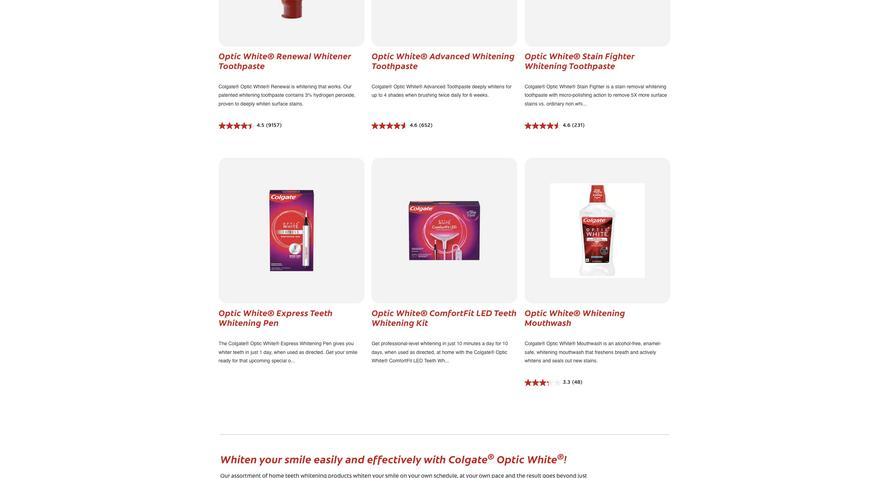 Task type: locate. For each thing, give the bounding box(es) containing it.
white® inside optic white® advanced whitening toothpaste
[[396, 50, 428, 61]]

0 vertical spatial express
[[277, 307, 309, 319]]

1 horizontal spatial your
[[335, 350, 345, 355]]

for
[[506, 84, 512, 89], [463, 92, 469, 98], [496, 341, 502, 347], [232, 358, 238, 364]]

2 as from the left
[[410, 350, 415, 355]]

1 vertical spatial with
[[456, 350, 465, 355]]

smile
[[346, 350, 358, 355], [285, 452, 312, 467]]

1 vertical spatial stains.
[[584, 358, 598, 364]]

1 vertical spatial express
[[281, 341, 299, 347]]

1 horizontal spatial fighter
[[606, 50, 635, 61]]

toothpaste
[[219, 60, 265, 71], [372, 60, 418, 71], [569, 60, 616, 71], [447, 84, 471, 89]]

0 vertical spatial your
[[335, 350, 345, 355]]

0 horizontal spatial mouthwash
[[525, 317, 572, 328]]

surface
[[652, 92, 668, 98], [272, 101, 288, 107]]

0 vertical spatial comfortfit
[[430, 307, 475, 319]]

express
[[277, 307, 309, 319], [281, 341, 299, 347]]

with left colgate
[[424, 452, 447, 467]]

remove
[[614, 92, 630, 98]]

4.5 (9157)
[[257, 123, 282, 128]]

0 horizontal spatial with
[[424, 452, 447, 467]]

whitening
[[472, 50, 515, 61], [525, 60, 568, 71], [583, 307, 626, 319], [219, 317, 262, 328], [372, 317, 415, 328], [300, 341, 322, 347]]

2 horizontal spatial and
[[631, 350, 639, 355]]

1 horizontal spatial comfortfit
[[430, 307, 475, 319]]

optic
[[219, 50, 241, 61], [372, 50, 394, 61], [525, 50, 548, 61], [241, 84, 252, 89], [394, 84, 405, 89], [547, 84, 559, 89], [219, 307, 241, 319], [372, 307, 394, 319], [525, 307, 548, 319], [251, 341, 262, 347], [547, 341, 559, 347], [496, 350, 508, 355], [497, 452, 525, 467]]

1 horizontal spatial 10
[[503, 341, 508, 347]]

2 used from the left
[[398, 350, 409, 355]]

express inside "optic white® express teeth whitening pen"
[[277, 307, 309, 319]]

mouthwash up safe,
[[525, 317, 572, 328]]

toothpaste up daily
[[447, 84, 471, 89]]

2 4.6 from the left
[[563, 123, 571, 128]]

at
[[437, 350, 441, 355]]

a inside colgate® optic white® stain fighter is a stain removal whitening toothpaste with micro-polishing action to remove 5x more surface stains vs. ordinary non whi...
[[612, 84, 614, 89]]

when up "special"
[[274, 350, 286, 355]]

smile inside whiten your smile easily and effectively with colgate ® optic white ® !
[[285, 452, 312, 467]]

1 horizontal spatial mouthwash
[[577, 341, 603, 347]]

0 horizontal spatial fighter
[[590, 84, 605, 89]]

whitens
[[488, 84, 505, 89], [525, 358, 542, 364]]

1 vertical spatial fighter
[[590, 84, 605, 89]]

express inside the colgate® optic white® express whitening pen gives you whiter teeth in just 1 day, when used as directed. get your smile ready for that upcoming special o...
[[281, 341, 299, 347]]

to inside colgate® optic white® stain fighter is a stain removal whitening toothpaste with micro-polishing action to remove 5x more surface stains vs. ordinary non whi...
[[608, 92, 613, 98]]

(231)
[[573, 123, 585, 128]]

optic white® whitening mouthwash image
[[551, 183, 645, 278]]

1 horizontal spatial led
[[477, 307, 493, 319]]

1 used from the left
[[287, 350, 298, 355]]

1 horizontal spatial with
[[456, 350, 465, 355]]

teeth
[[310, 307, 333, 319], [494, 307, 517, 319], [425, 358, 437, 364]]

mouthwash up the freshens
[[577, 341, 603, 347]]

optic inside optic white® stain fighter whitening toothpaste
[[525, 50, 548, 61]]

1 horizontal spatial as
[[410, 350, 415, 355]]

whitens up the weeks.
[[488, 84, 505, 89]]

days,
[[372, 350, 384, 355]]

is inside colgate® optic white® mouthwash is an alcohol-free, enamel- safe,  whitening mouthwash that freshens breath and actively whitens and seals out new stains.
[[604, 341, 607, 347]]

2 vertical spatial that
[[240, 358, 248, 364]]

whitener
[[314, 50, 352, 61]]

to right action on the top right of the page
[[608, 92, 613, 98]]

is up contains
[[292, 84, 295, 89]]

out
[[566, 358, 572, 364]]

stains. inside colgate® optic white®  renewal is whitening that works. our patented whitening toothpaste contains 3% hydrogen peroxide, proven to deeply whiten surface stains.
[[290, 101, 304, 107]]

optic white® comfortfit led teeth whitening kit
[[372, 307, 517, 328]]

1 vertical spatial led
[[414, 358, 423, 364]]

10
[[457, 341, 463, 347], [503, 341, 508, 347]]

0 horizontal spatial ®
[[488, 451, 495, 462]]

1 vertical spatial comfortfit
[[390, 358, 412, 364]]

white®
[[243, 50, 275, 61], [396, 50, 428, 61], [550, 50, 581, 61], [254, 84, 270, 89], [407, 84, 423, 89], [560, 84, 576, 89], [243, 307, 275, 319], [396, 307, 428, 319], [550, 307, 581, 319], [263, 341, 280, 347], [560, 341, 576, 347], [372, 358, 388, 364]]

1 horizontal spatial whitens
[[525, 358, 542, 364]]

and
[[631, 350, 639, 355], [543, 358, 551, 364], [346, 452, 365, 467]]

get
[[372, 341, 380, 347], [326, 350, 334, 355]]

smile inside the colgate® optic white® express whitening pen gives you whiter teeth in just 1 day, when used as directed. get your smile ready for that upcoming special o...
[[346, 350, 358, 355]]

white® inside "optic white® express teeth whitening pen"
[[243, 307, 275, 319]]

1 vertical spatial surface
[[272, 101, 288, 107]]

0 horizontal spatial and
[[346, 452, 365, 467]]

and down free,
[[631, 350, 639, 355]]

a inside get professional-level whitening in just 10 minutes a day for 10 days, when used as directed, at home with the colgate® optic white®  comfortfit led teeth wh...
[[483, 341, 485, 347]]

colgate® up teeth
[[229, 341, 249, 347]]

0 horizontal spatial just
[[251, 350, 258, 355]]

0 horizontal spatial deeply
[[241, 101, 255, 107]]

toothpaste for colgate® optic white® advanced toothpaste deeply whitens for up to 4 shades when brushing twice daily for 6 weeks.
[[447, 84, 471, 89]]

an
[[609, 341, 614, 347]]

fighter
[[606, 50, 635, 61], [590, 84, 605, 89]]

0 horizontal spatial that
[[240, 358, 248, 364]]

teeth inside "optic white® express teeth whitening pen"
[[310, 307, 333, 319]]

optic inside colgate® optic white® stain fighter is a stain removal whitening toothpaste with micro-polishing action to remove 5x more surface stains vs. ordinary non whi...
[[547, 84, 559, 89]]

0 vertical spatial led
[[477, 307, 493, 319]]

4.6 (652)
[[410, 123, 433, 128]]

3%
[[305, 92, 312, 98]]

0 horizontal spatial surface
[[272, 101, 288, 107]]

and left seals
[[543, 358, 551, 364]]

toothpaste up patented
[[219, 60, 265, 71]]

fighter up action on the top right of the page
[[590, 84, 605, 89]]

4.6 for whitening
[[563, 123, 571, 128]]

smile left easily
[[285, 452, 312, 467]]

your down gives
[[335, 350, 345, 355]]

used inside the colgate® optic white® express whitening pen gives you whiter teeth in just 1 day, when used as directed. get your smile ready for that upcoming special o...
[[287, 350, 298, 355]]

!
[[564, 452, 568, 467]]

twice
[[439, 92, 450, 98]]

day
[[487, 341, 495, 347]]

0 vertical spatial deeply
[[472, 84, 487, 89]]

deeply up the weeks.
[[472, 84, 487, 89]]

led inside optic white® comfortfit led teeth whitening kit
[[477, 307, 493, 319]]

whitening up whiten
[[239, 92, 260, 98]]

whitening up seals
[[537, 350, 558, 355]]

comfortfit right kit
[[430, 307, 475, 319]]

optic inside optic white® advanced whitening toothpaste
[[372, 50, 394, 61]]

2 vertical spatial and
[[346, 452, 365, 467]]

is for renewal
[[292, 84, 295, 89]]

0 horizontal spatial when
[[274, 350, 286, 355]]

vs.
[[539, 101, 546, 107]]

whitening inside optic white® whitening mouthwash
[[583, 307, 626, 319]]

whitening up directed,
[[421, 341, 442, 347]]

0 horizontal spatial a
[[483, 341, 485, 347]]

1 vertical spatial just
[[251, 350, 258, 355]]

1 vertical spatial your
[[260, 452, 282, 467]]

colgate® inside colgate® optic white® mouthwash is an alcohol-free, enamel- safe,  whitening mouthwash that freshens breath and actively whitens and seals out new stains.
[[525, 341, 546, 347]]

toothpaste inside the optic white® renewal whitener toothpaste
[[219, 60, 265, 71]]

0 vertical spatial stain
[[583, 50, 604, 61]]

led down directed,
[[414, 358, 423, 364]]

optic inside the colgate® optic white® express whitening pen gives you whiter teeth in just 1 day, when used as directed. get your smile ready for that upcoming special o...
[[251, 341, 262, 347]]

toothpaste inside colgate® optic white®  renewal is whitening that works. our patented whitening toothpaste contains 3% hydrogen peroxide, proven to deeply whiten surface stains.
[[261, 92, 284, 98]]

0 horizontal spatial led
[[414, 358, 423, 364]]

colgate® up safe,
[[525, 341, 546, 347]]

when right shades
[[406, 92, 417, 98]]

to inside colgate® optic white®  renewal is whitening that works. our patented whitening toothpaste contains 3% hydrogen peroxide, proven to deeply whiten surface stains.
[[235, 101, 239, 107]]

toothpaste up stains
[[525, 92, 548, 98]]

just
[[448, 341, 456, 347], [251, 350, 258, 355]]

that inside colgate® optic white®  renewal is whitening that works. our patented whitening toothpaste contains 3% hydrogen peroxide, proven to deeply whiten surface stains.
[[319, 84, 327, 89]]

level
[[409, 341, 419, 347]]

that down teeth
[[240, 358, 248, 364]]

4.5
[[257, 123, 265, 128]]

toothpaste up whiten
[[261, 92, 284, 98]]

optic white® renewal whitener toothpaste
[[219, 50, 352, 71]]

4.6
[[410, 123, 418, 128], [563, 123, 571, 128]]

when
[[406, 92, 417, 98], [274, 350, 286, 355], [385, 350, 397, 355]]

2 horizontal spatial to
[[608, 92, 613, 98]]

to inside colgate® optic white® advanced toothpaste deeply whitens for up to 4 shades when brushing twice daily for 6 weeks.
[[379, 92, 383, 98]]

10 right "day"
[[503, 341, 508, 347]]

1 horizontal spatial a
[[612, 84, 614, 89]]

0 horizontal spatial as
[[299, 350, 304, 355]]

optic inside get professional-level whitening in just 10 minutes a day for 10 days, when used as directed, at home with the colgate® optic white®  comfortfit led teeth wh...
[[496, 350, 508, 355]]

1 horizontal spatial get
[[372, 341, 380, 347]]

(9157)
[[266, 123, 282, 128]]

1 horizontal spatial deeply
[[472, 84, 487, 89]]

mouthwash for white®
[[525, 317, 572, 328]]

1 horizontal spatial pen
[[323, 341, 332, 347]]

deeply
[[472, 84, 487, 89], [241, 101, 255, 107]]

wh...
[[438, 358, 449, 364]]

advanced
[[430, 50, 470, 61], [424, 84, 446, 89]]

colgate® up 4
[[372, 84, 393, 89]]

colgate® up patented
[[219, 84, 239, 89]]

0 horizontal spatial to
[[235, 101, 239, 107]]

as down level
[[410, 350, 415, 355]]

in
[[443, 341, 447, 347], [246, 350, 249, 355]]

2 horizontal spatial that
[[586, 350, 594, 355]]

as
[[299, 350, 304, 355], [410, 350, 415, 355]]

1 vertical spatial in
[[246, 350, 249, 355]]

0 horizontal spatial used
[[287, 350, 298, 355]]

1 horizontal spatial toothpaste
[[525, 92, 548, 98]]

colgate® up stains
[[525, 84, 546, 89]]

pen up day,
[[264, 317, 279, 328]]

stains. down contains
[[290, 101, 304, 107]]

is up action on the top right of the page
[[607, 84, 610, 89]]

a left the stain
[[612, 84, 614, 89]]

mouthwash
[[559, 350, 584, 355]]

1 vertical spatial and
[[543, 358, 551, 364]]

whitening up more
[[646, 84, 667, 89]]

0 vertical spatial a
[[612, 84, 614, 89]]

surface inside colgate® optic white® stain fighter is a stain removal whitening toothpaste with micro-polishing action to remove 5x more surface stains vs. ordinary non whi...
[[652, 92, 668, 98]]

whitens inside colgate® optic white® advanced toothpaste deeply whitens for up to 4 shades when brushing twice daily for 6 weeks.
[[488, 84, 505, 89]]

1 as from the left
[[299, 350, 304, 355]]

0 horizontal spatial whitens
[[488, 84, 505, 89]]

for inside the colgate® optic white® express whitening pen gives you whiter teeth in just 1 day, when used as directed. get your smile ready for that upcoming special o...
[[232, 358, 238, 364]]

easily
[[314, 452, 343, 467]]

0 horizontal spatial stains.
[[290, 101, 304, 107]]

1 horizontal spatial and
[[543, 358, 551, 364]]

led
[[477, 307, 493, 319], [414, 358, 423, 364]]

1 vertical spatial whitens
[[525, 358, 542, 364]]

alcohol-
[[616, 341, 633, 347]]

in right teeth
[[246, 350, 249, 355]]

with left the the
[[456, 350, 465, 355]]

and right easily
[[346, 452, 365, 467]]

1 horizontal spatial smile
[[346, 350, 358, 355]]

weeks.
[[474, 92, 489, 98]]

1 horizontal spatial to
[[379, 92, 383, 98]]

0 vertical spatial with
[[549, 92, 558, 98]]

0 horizontal spatial get
[[326, 350, 334, 355]]

0 vertical spatial pen
[[264, 317, 279, 328]]

led up "day"
[[477, 307, 493, 319]]

4.6 left (231)
[[563, 123, 571, 128]]

whitening inside optic white® stain fighter whitening toothpaste
[[525, 60, 568, 71]]

fighter inside optic white® stain fighter whitening toothpaste
[[606, 50, 635, 61]]

®
[[488, 451, 495, 462], [558, 451, 564, 462]]

colgate® inside colgate® optic white® stain fighter is a stain removal whitening toothpaste with micro-polishing action to remove 5x more surface stains vs. ordinary non whi...
[[525, 84, 546, 89]]

your right whiten
[[260, 452, 282, 467]]

toothpaste up shades
[[372, 60, 418, 71]]

you
[[346, 341, 354, 347]]

0 vertical spatial get
[[372, 341, 380, 347]]

1 horizontal spatial just
[[448, 341, 456, 347]]

optic white® whitening mouthwash
[[525, 307, 626, 328]]

mouthwash inside optic white® whitening mouthwash
[[525, 317, 572, 328]]

1 vertical spatial smile
[[285, 452, 312, 467]]

2 vertical spatial with
[[424, 452, 447, 467]]

colgate® inside the colgate® optic white® express whitening pen gives you whiter teeth in just 1 day, when used as directed. get your smile ready for that upcoming special o...
[[229, 341, 249, 347]]

in up home
[[443, 341, 447, 347]]

contains
[[286, 92, 304, 98]]

white® inside optic white® whitening mouthwash
[[550, 307, 581, 319]]

1 vertical spatial mouthwash
[[577, 341, 603, 347]]

get inside get professional-level whitening in just 10 minutes a day for 10 days, when used as directed, at home with the colgate® optic white®  comfortfit led teeth wh...
[[372, 341, 380, 347]]

0 vertical spatial whitens
[[488, 84, 505, 89]]

that
[[319, 84, 327, 89], [586, 350, 594, 355], [240, 358, 248, 364]]

toothpaste up colgate® optic white® stain fighter is a stain removal whitening toothpaste with micro-polishing action to remove 5x more surface stains vs. ordinary non whi...
[[569, 60, 616, 71]]

0 vertical spatial stains.
[[290, 101, 304, 107]]

0 vertical spatial fighter
[[606, 50, 635, 61]]

used up o...
[[287, 350, 298, 355]]

comfortfit down professional-
[[390, 358, 412, 364]]

0 horizontal spatial toothpaste
[[261, 92, 284, 98]]

1 horizontal spatial surface
[[652, 92, 668, 98]]

in inside the colgate® optic white® express whitening pen gives you whiter teeth in just 1 day, when used as directed. get your smile ready for that upcoming special o...
[[246, 350, 249, 355]]

surface right whiten
[[272, 101, 288, 107]]

1 vertical spatial a
[[483, 341, 485, 347]]

as left the directed.
[[299, 350, 304, 355]]

with
[[549, 92, 558, 98], [456, 350, 465, 355], [424, 452, 447, 467]]

1 horizontal spatial stains.
[[584, 358, 598, 364]]

whitening
[[296, 84, 317, 89], [646, 84, 667, 89], [239, 92, 260, 98], [421, 341, 442, 347], [537, 350, 558, 355]]

10 left the minutes on the bottom
[[457, 341, 463, 347]]

2 horizontal spatial with
[[549, 92, 558, 98]]

your
[[335, 350, 345, 355], [260, 452, 282, 467]]

2 horizontal spatial teeth
[[494, 307, 517, 319]]

1 horizontal spatial teeth
[[425, 358, 437, 364]]

stains. right new at the right of page
[[584, 358, 598, 364]]

is inside colgate® optic white® stain fighter is a stain removal whitening toothpaste with micro-polishing action to remove 5x more surface stains vs. ordinary non whi...
[[607, 84, 610, 89]]

whitening inside colgate® optic white® mouthwash is an alcohol-free, enamel- safe,  whitening mouthwash that freshens breath and actively whitens and seals out new stains.
[[537, 350, 558, 355]]

0 horizontal spatial 10
[[457, 341, 463, 347]]

colgate® down "day"
[[474, 350, 495, 355]]

upcoming
[[249, 358, 270, 364]]

whitening up 3%
[[296, 84, 317, 89]]

1 vertical spatial renewal
[[271, 84, 290, 89]]

1 vertical spatial get
[[326, 350, 334, 355]]

stain
[[583, 50, 604, 61], [577, 84, 589, 89]]

just left 1
[[251, 350, 258, 355]]

0 horizontal spatial comfortfit
[[390, 358, 412, 364]]

led inside get professional-level whitening in just 10 minutes a day for 10 days, when used as directed, at home with the colgate® optic white®  comfortfit led teeth wh...
[[414, 358, 423, 364]]

1 horizontal spatial that
[[319, 84, 327, 89]]

is left 'an'
[[604, 341, 607, 347]]

toothpaste inside optic white® advanced whitening toothpaste
[[372, 60, 418, 71]]

that up 'hydrogen'
[[319, 84, 327, 89]]

non
[[566, 101, 574, 107]]

to left 4
[[379, 92, 383, 98]]

pen left gives
[[323, 341, 332, 347]]

deeply left whiten
[[241, 101, 255, 107]]

a left "day"
[[483, 341, 485, 347]]

2 ® from the left
[[558, 451, 564, 462]]

comfortfit
[[430, 307, 475, 319], [390, 358, 412, 364]]

is inside colgate® optic white®  renewal is whitening that works. our patented whitening toothpaste contains 3% hydrogen peroxide, proven to deeply whiten surface stains.
[[292, 84, 295, 89]]

white® inside colgate® optic white® advanced toothpaste deeply whitens for up to 4 shades when brushing twice daily for 6 weeks.
[[407, 84, 423, 89]]

mouthwash inside colgate® optic white® mouthwash is an alcohol-free, enamel- safe,  whitening mouthwash that freshens breath and actively whitens and seals out new stains.
[[577, 341, 603, 347]]

0 vertical spatial smile
[[346, 350, 358, 355]]

2 10 from the left
[[503, 341, 508, 347]]

white® inside optic white® stain fighter whitening toothpaste
[[550, 50, 581, 61]]

white
[[528, 452, 558, 467]]

0 horizontal spatial 4.6
[[410, 123, 418, 128]]

mouthwash
[[525, 317, 572, 328], [577, 341, 603, 347]]

just up home
[[448, 341, 456, 347]]

1 vertical spatial that
[[586, 350, 594, 355]]

whitens down safe,
[[525, 358, 542, 364]]

your inside whiten your smile easily and effectively with colgate ® optic white ® !
[[260, 452, 282, 467]]

1 vertical spatial deeply
[[241, 101, 255, 107]]

toothpaste inside colgate® optic white® advanced toothpaste deeply whitens for up to 4 shades when brushing twice daily for 6 weeks.
[[447, 84, 471, 89]]

get up the days,
[[372, 341, 380, 347]]

1 horizontal spatial in
[[443, 341, 447, 347]]

2 toothpaste from the left
[[525, 92, 548, 98]]

4.6 left '(652)'
[[410, 123, 418, 128]]

stain inside optic white® stain fighter whitening toothpaste
[[583, 50, 604, 61]]

whi...
[[576, 101, 587, 107]]

0 vertical spatial surface
[[652, 92, 668, 98]]

colgate® for optic white® whitening mouthwash
[[525, 341, 546, 347]]

just inside the colgate® optic white® express whitening pen gives you whiter teeth in just 1 day, when used as directed. get your smile ready for that upcoming special o...
[[251, 350, 258, 355]]

0 vertical spatial renewal
[[277, 50, 312, 61]]

0 vertical spatial mouthwash
[[525, 317, 572, 328]]

0 vertical spatial advanced
[[430, 50, 470, 61]]

1 horizontal spatial used
[[398, 350, 409, 355]]

get down gives
[[326, 350, 334, 355]]

1
[[260, 350, 262, 355]]

as inside the colgate® optic white® express whitening pen gives you whiter teeth in just 1 day, when used as directed. get your smile ready for that upcoming special o...
[[299, 350, 304, 355]]

directed,
[[417, 350, 436, 355]]

colgate® inside colgate® optic white®  renewal is whitening that works. our patented whitening toothpaste contains 3% hydrogen peroxide, proven to deeply whiten surface stains.
[[219, 84, 239, 89]]

1 vertical spatial pen
[[323, 341, 332, 347]]

pen inside the colgate® optic white® express whitening pen gives you whiter teeth in just 1 day, when used as directed. get your smile ready for that upcoming special o...
[[323, 341, 332, 347]]

a
[[612, 84, 614, 89], [483, 341, 485, 347]]

when down professional-
[[385, 350, 397, 355]]

colgate® for optic white® stain fighter whitening toothpaste
[[525, 84, 546, 89]]

mouthwash for optic
[[577, 341, 603, 347]]

home
[[442, 350, 455, 355]]

smile down you
[[346, 350, 358, 355]]

to right proven
[[235, 101, 239, 107]]

1 horizontal spatial ®
[[558, 451, 564, 462]]

fighter up the stain
[[606, 50, 635, 61]]

with up ordinary
[[549, 92, 558, 98]]

4.6 (231)
[[563, 123, 585, 128]]

0 horizontal spatial teeth
[[310, 307, 333, 319]]

teeth inside optic white® comfortfit led teeth whitening kit
[[494, 307, 517, 319]]

colgate® inside colgate® optic white® advanced toothpaste deeply whitens for up to 4 shades when brushing twice daily for 6 weeks.
[[372, 84, 393, 89]]

brushing
[[419, 92, 438, 98]]

0 vertical spatial just
[[448, 341, 456, 347]]

1 4.6 from the left
[[410, 123, 418, 128]]

0 horizontal spatial in
[[246, 350, 249, 355]]

toothpaste inside colgate® optic white® stain fighter is a stain removal whitening toothpaste with micro-polishing action to remove 5x more surface stains vs. ordinary non whi...
[[525, 92, 548, 98]]

1 toothpaste from the left
[[261, 92, 284, 98]]

whitening inside "optic white® express teeth whitening pen"
[[219, 317, 262, 328]]

0 vertical spatial that
[[319, 84, 327, 89]]

2 horizontal spatial when
[[406, 92, 417, 98]]

1 horizontal spatial when
[[385, 350, 397, 355]]

that left the freshens
[[586, 350, 594, 355]]

just inside get professional-level whitening in just 10 minutes a day for 10 days, when used as directed, at home with the colgate® optic white®  comfortfit led teeth wh...
[[448, 341, 456, 347]]

surface right more
[[652, 92, 668, 98]]

used down professional-
[[398, 350, 409, 355]]



Task type: vqa. For each thing, say whether or not it's contained in the screenshot.
(0)
no



Task type: describe. For each thing, give the bounding box(es) containing it.
in inside get professional-level whitening in just 10 minutes a day for 10 days, when used as directed, at home with the colgate® optic white®  comfortfit led teeth wh...
[[443, 341, 447, 347]]

whitening inside optic white® advanced whitening toothpaste
[[472, 50, 515, 61]]

(652)
[[420, 123, 433, 128]]

with inside whiten your smile easily and effectively with colgate ® optic white ® !
[[424, 452, 447, 467]]

gives
[[333, 341, 345, 347]]

comfortfit inside get professional-level whitening in just 10 minutes a day for 10 days, when used as directed, at home with the colgate® optic white®  comfortfit led teeth wh...
[[390, 358, 412, 364]]

(48)
[[573, 381, 583, 386]]

shades
[[388, 92, 404, 98]]

white® inside get professional-level whitening in just 10 minutes a day for 10 days, when used as directed, at home with the colgate® optic white®  comfortfit led teeth wh...
[[372, 358, 388, 364]]

with inside colgate® optic white® stain fighter is a stain removal whitening toothpaste with micro-polishing action to remove 5x more surface stains vs. ordinary non whi...
[[549, 92, 558, 98]]

comfortfit inside optic white® comfortfit led teeth whitening kit
[[430, 307, 475, 319]]

our
[[344, 84, 352, 89]]

ready
[[219, 358, 231, 364]]

o...
[[288, 358, 295, 364]]

freshens
[[595, 350, 614, 355]]

works.
[[328, 84, 342, 89]]

hydrogen
[[314, 92, 334, 98]]

get inside the colgate® optic white® express whitening pen gives you whiter teeth in just 1 day, when used as directed. get your smile ready for that upcoming special o...
[[326, 350, 334, 355]]

directed.
[[306, 350, 325, 355]]

minutes
[[464, 341, 481, 347]]

optic inside colgate® optic white® mouthwash is an alcohol-free, enamel- safe,  whitening mouthwash that freshens breath and actively whitens and seals out new stains.
[[547, 341, 559, 347]]

surface inside colgate® optic white®  renewal is whitening that works. our patented whitening toothpaste contains 3% hydrogen peroxide, proven to deeply whiten surface stains.
[[272, 101, 288, 107]]

patented
[[219, 92, 238, 98]]

colgate
[[449, 452, 488, 467]]

white® inside colgate® optic white® stain fighter is a stain removal whitening toothpaste with micro-polishing action to remove 5x more surface stains vs. ordinary non whi...
[[560, 84, 576, 89]]

that inside the colgate® optic white® express whitening pen gives you whiter teeth in just 1 day, when used as directed. get your smile ready for that upcoming special o...
[[240, 358, 248, 364]]

stains. inside colgate® optic white® mouthwash is an alcohol-free, enamel- safe,  whitening mouthwash that freshens breath and actively whitens and seals out new stains.
[[584, 358, 598, 364]]

for inside get professional-level whitening in just 10 minutes a day for 10 days, when used as directed, at home with the colgate® optic white®  comfortfit led teeth wh...
[[496, 341, 502, 347]]

whiten
[[256, 101, 271, 107]]

toothpaste for optic white® advanced whitening toothpaste
[[372, 60, 418, 71]]

optic white® express teeth whitening pen image
[[249, 183, 335, 278]]

optic inside optic white® whitening mouthwash
[[525, 307, 548, 319]]

colgate® for optic white® renewal whitener toothpaste
[[219, 84, 239, 89]]

effectively
[[367, 452, 422, 467]]

pen inside "optic white® express teeth whitening pen"
[[264, 317, 279, 328]]

1 10 from the left
[[457, 341, 463, 347]]

deeply inside colgate® optic white®  renewal is whitening that works. our patented whitening toothpaste contains 3% hydrogen peroxide, proven to deeply whiten surface stains.
[[241, 101, 255, 107]]

whitening inside the colgate® optic white® express whitening pen gives you whiter teeth in just 1 day, when used as directed. get your smile ready for that upcoming special o...
[[300, 341, 322, 347]]

white® inside the colgate® optic white® express whitening pen gives you whiter teeth in just 1 day, when used as directed. get your smile ready for that upcoming special o...
[[263, 341, 280, 347]]

day,
[[264, 350, 273, 355]]

teeth
[[233, 350, 244, 355]]

colgate® inside get professional-level whitening in just 10 minutes a day for 10 days, when used as directed, at home with the colgate® optic white®  comfortfit led teeth wh...
[[474, 350, 495, 355]]

actively
[[640, 350, 657, 355]]

whiter
[[219, 350, 232, 355]]

4
[[384, 92, 387, 98]]

whitening inside colgate® optic white® stain fighter is a stain removal whitening toothpaste with micro-polishing action to remove 5x more surface stains vs. ordinary non whi...
[[646, 84, 667, 89]]

whitening inside optic white® comfortfit led teeth whitening kit
[[372, 317, 415, 328]]

teeth inside get professional-level whitening in just 10 minutes a day for 10 days, when used as directed, at home with the colgate® optic white®  comfortfit led teeth wh...
[[425, 358, 437, 364]]

advanced inside colgate® optic white® advanced toothpaste deeply whitens for up to 4 shades when brushing twice daily for 6 weeks.
[[424, 84, 446, 89]]

with inside get professional-level whitening in just 10 minutes a day for 10 days, when used as directed, at home with the colgate® optic white®  comfortfit led teeth wh...
[[456, 350, 465, 355]]

optic inside colgate® optic white® advanced toothpaste deeply whitens for up to 4 shades when brushing twice daily for 6 weeks.
[[394, 84, 405, 89]]

is for whitening
[[604, 341, 607, 347]]

whiten your smile easily and effectively with colgate ® optic white ® !
[[220, 451, 568, 467]]

optic inside whiten your smile easily and effectively with colgate ® optic white ® !
[[497, 452, 525, 467]]

safe,
[[525, 350, 536, 355]]

stain
[[616, 84, 626, 89]]

kit
[[417, 317, 429, 328]]

optic white® renewal whitener toothpaste image
[[259, 0, 324, 21]]

stains
[[525, 101, 538, 107]]

advanced inside optic white® advanced whitening toothpaste
[[430, 50, 470, 61]]

the colgate® optic white® express whitening pen gives you whiter teeth in just 1 day, when used as directed. get your smile ready for that upcoming special o...
[[219, 341, 358, 364]]

deeply inside colgate® optic white® advanced toothpaste deeply whitens for up to 4 shades when brushing twice daily for 6 weeks.
[[472, 84, 487, 89]]

when inside colgate® optic white® advanced toothpaste deeply whitens for up to 4 shades when brushing twice daily for 6 weeks.
[[406, 92, 417, 98]]

daily
[[451, 92, 462, 98]]

6
[[470, 92, 473, 98]]

enamel-
[[644, 341, 662, 347]]

colgate® optic white® mouthwash is an alcohol-free, enamel- safe,  whitening mouthwash that freshens breath and actively whitens and seals out new stains.
[[525, 341, 662, 364]]

your inside the colgate® optic white® express whitening pen gives you whiter teeth in just 1 day, when used as directed. get your smile ready for that upcoming special o...
[[335, 350, 345, 355]]

breath
[[615, 350, 629, 355]]

optic inside optic white® comfortfit led teeth whitening kit
[[372, 307, 394, 319]]

whitening inside get professional-level whitening in just 10 minutes a day for 10 days, when used as directed, at home with the colgate® optic white®  comfortfit led teeth wh...
[[421, 341, 442, 347]]

that inside colgate® optic white® mouthwash is an alcohol-free, enamel- safe,  whitening mouthwash that freshens breath and actively whitens and seals out new stains.
[[586, 350, 594, 355]]

0 vertical spatial and
[[631, 350, 639, 355]]

optic white® comfortfit led teeth whitening kit image
[[402, 183, 488, 278]]

action
[[594, 92, 607, 98]]

fighter inside colgate® optic white® stain fighter is a stain removal whitening toothpaste with micro-polishing action to remove 5x more surface stains vs. ordinary non whi...
[[590, 84, 605, 89]]

renewal inside colgate® optic white®  renewal is whitening that works. our patented whitening toothpaste contains 3% hydrogen peroxide, proven to deeply whiten surface stains.
[[271, 84, 290, 89]]

white® inside colgate® optic white®  renewal is whitening that works. our patented whitening toothpaste contains 3% hydrogen peroxide, proven to deeply whiten surface stains.
[[254, 84, 270, 89]]

seals
[[553, 358, 564, 364]]

ordinary
[[547, 101, 565, 107]]

professional-
[[381, 341, 409, 347]]

special
[[272, 358, 287, 364]]

when inside get professional-level whitening in just 10 minutes a day for 10 days, when used as directed, at home with the colgate® optic white®  comfortfit led teeth wh...
[[385, 350, 397, 355]]

whiten
[[220, 452, 257, 467]]

colgate® optic white®  renewal is whitening that works. our patented whitening toothpaste contains 3% hydrogen peroxide, proven to deeply whiten surface stains.
[[219, 84, 356, 107]]

optic inside "optic white® express teeth whitening pen"
[[219, 307, 241, 319]]

new
[[574, 358, 583, 364]]

optic white® express teeth whitening pen
[[219, 307, 333, 328]]

colgate® for optic white® advanced whitening toothpaste
[[372, 84, 393, 89]]

3.3 (48)
[[563, 381, 583, 386]]

3.3
[[563, 381, 571, 386]]

as inside get professional-level whitening in just 10 minutes a day for 10 days, when used as directed, at home with the colgate® optic white®  comfortfit led teeth wh...
[[410, 350, 415, 355]]

whitens inside colgate® optic white® mouthwash is an alcohol-free, enamel- safe,  whitening mouthwash that freshens breath and actively whitens and seals out new stains.
[[525, 358, 542, 364]]

peroxide,
[[336, 92, 356, 98]]

renewal inside the optic white® renewal whitener toothpaste
[[277, 50, 312, 61]]

stain inside colgate® optic white® stain fighter is a stain removal whitening toothpaste with micro-polishing action to remove 5x more surface stains vs. ordinary non whi...
[[577, 84, 589, 89]]

optic inside colgate® optic white®  renewal is whitening that works. our patented whitening toothpaste contains 3% hydrogen peroxide, proven to deeply whiten surface stains.
[[241, 84, 252, 89]]

toothpaste for optic white® renewal whitener toothpaste
[[219, 60, 265, 71]]

optic white® advanced whitening toothpaste
[[372, 50, 515, 71]]

free,
[[633, 341, 643, 347]]

optic inside the optic white® renewal whitener toothpaste
[[219, 50, 241, 61]]

4.6 for toothpaste
[[410, 123, 418, 128]]

the
[[219, 341, 227, 347]]

more
[[639, 92, 650, 98]]

when inside the colgate® optic white® express whitening pen gives you whiter teeth in just 1 day, when used as directed. get your smile ready for that upcoming special o...
[[274, 350, 286, 355]]

white® inside the optic white® renewal whitener toothpaste
[[243, 50, 275, 61]]

the
[[466, 350, 473, 355]]

colgate® optic white® advanced toothpaste deeply whitens for up to 4 shades when brushing twice daily for 6 weeks.
[[372, 84, 512, 98]]

up
[[372, 92, 377, 98]]

get professional-level whitening in just 10 minutes a day for 10 days, when used as directed, at home with the colgate® optic white®  comfortfit led teeth wh...
[[372, 341, 508, 364]]

1 ® from the left
[[488, 451, 495, 462]]

micro-
[[560, 92, 573, 98]]

proven
[[219, 101, 234, 107]]

polishing
[[573, 92, 593, 98]]

white® inside colgate® optic white® mouthwash is an alcohol-free, enamel- safe,  whitening mouthwash that freshens breath and actively whitens and seals out new stains.
[[560, 341, 576, 347]]

optic white® stain fighter whitening toothpaste
[[525, 50, 635, 71]]

and inside whiten your smile easily and effectively with colgate ® optic white ® !
[[346, 452, 365, 467]]

removal
[[627, 84, 645, 89]]

white® inside optic white® comfortfit led teeth whitening kit
[[396, 307, 428, 319]]

colgate® optic white® stain fighter is a stain removal whitening toothpaste with micro-polishing action to remove 5x more surface stains vs. ordinary non whi...
[[525, 84, 668, 107]]

5x
[[632, 92, 638, 98]]

used inside get professional-level whitening in just 10 minutes a day for 10 days, when used as directed, at home with the colgate® optic white®  comfortfit led teeth wh...
[[398, 350, 409, 355]]

toothpaste inside optic white® stain fighter whitening toothpaste
[[569, 60, 616, 71]]



